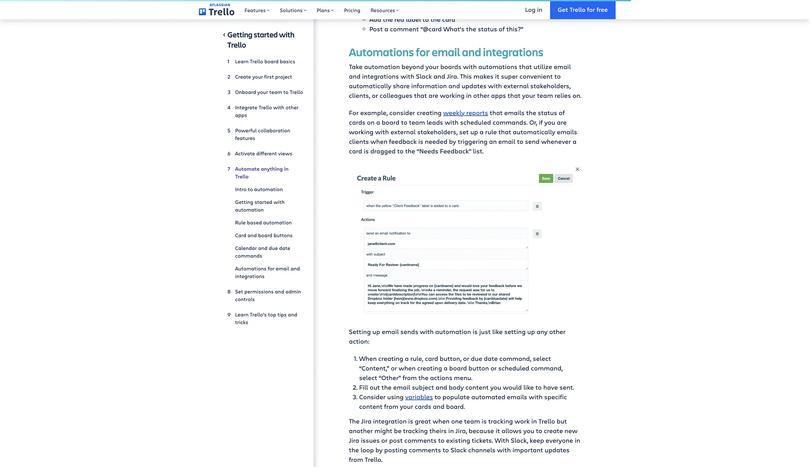 Task type: vqa. For each thing, say whether or not it's contained in the screenshot.
example,
yes



Task type: locate. For each thing, give the bounding box(es) containing it.
0 horizontal spatial cards
[[349, 118, 366, 127]]

in right the log
[[538, 5, 543, 13]]

like inside when creating a rule, card button, or due date command, select "content," or when creating a board button or scheduled command, select "other" from the actions menu. fill out the email subject and body content you would like to have sent.
[[524, 383, 534, 392]]

it up with
[[496, 427, 500, 435]]

get
[[558, 5, 569, 13]]

scheduled down reports
[[461, 118, 491, 127]]

and right tips
[[288, 311, 297, 318]]

2 horizontal spatial for
[[588, 5, 596, 13]]

and left board. on the right bottom of page
[[433, 402, 445, 411]]

other inside the setting up email sends with automation is just like setting up any other action:
[[550, 328, 566, 336]]

card
[[235, 232, 247, 239]]

automatically
[[349, 81, 392, 90], [513, 128, 556, 136]]

0 horizontal spatial scheduled
[[461, 118, 491, 127]]

0 vertical spatial you
[[545, 118, 556, 127]]

1 vertical spatial for
[[416, 44, 430, 59]]

you up automated
[[491, 383, 502, 392]]

0 horizontal spatial content
[[359, 402, 383, 411]]

0 vertical spatial it
[[495, 72, 500, 80]]

0 horizontal spatial you
[[491, 383, 502, 392]]

up
[[471, 128, 478, 136], [373, 328, 380, 336], [528, 328, 535, 336]]

tricks
[[235, 319, 248, 326]]

for for automations for email and integrations take automation beyond your boards with automations that utilize email and integrations with slack and jira. this makes it super convenient to automatically share information and updates with external stakeholders, clients, or colleagues that are working in other apps that your team relies on.
[[416, 44, 430, 59]]

you down work at the bottom of page
[[524, 427, 535, 435]]

2 vertical spatial emails
[[507, 393, 528, 401]]

0 vertical spatial are
[[429, 91, 439, 100]]

a
[[385, 25, 389, 33], [377, 118, 380, 127], [480, 128, 484, 136], [573, 137, 577, 146], [405, 354, 409, 363], [444, 364, 448, 373]]

when inside the that emails the status of cards on a board to team leads with scheduled commands. or, if you are working with external stakeholders, set up a rule that automatically emails clients when feedback is needed by triggering an email to send whenever a card is dragged to the "needs feedback" list.
[[371, 137, 388, 146]]

like right "just"
[[493, 328, 503, 336]]

started
[[254, 29, 278, 40], [255, 199, 273, 205]]

automations for automations for email and integrations
[[235, 265, 267, 272]]

from down the using at the left bottom
[[384, 402, 399, 411]]

card
[[399, 5, 413, 14], [443, 15, 456, 24], [349, 147, 362, 155], [425, 354, 439, 363]]

and down actions
[[436, 383, 448, 392]]

0 horizontal spatial slack
[[416, 72, 432, 80]]

with down "intro to automation" 'link'
[[274, 199, 285, 205]]

using
[[388, 393, 404, 401]]

your inside to populate automated emails with specific content from your cards and board.
[[400, 402, 414, 411]]

in down new
[[575, 436, 581, 445]]

content
[[466, 383, 489, 392], [359, 402, 383, 411]]

getting down intro
[[235, 199, 254, 205]]

when inside when creating a rule, card button, or due date command, select "content," or when creating a board button or scheduled command, select "other" from the actions menu. fill out the email subject and body content you would like to have sent.
[[399, 364, 416, 373]]

1 horizontal spatial when
[[399, 364, 416, 373]]

and down card and board buttons
[[258, 245, 268, 251]]

card and board buttons
[[235, 232, 293, 239]]

resources
[[371, 7, 395, 13]]

external inside the that emails the status of cards on a board to team leads with scheduled commands. or, if you are working with external stakeholders, set up a rule that automatically emails clients when feedback is needed by triggering an email to send whenever a card is dragged to the "needs feedback" list.
[[391, 128, 416, 136]]

1 vertical spatial automations
[[235, 265, 267, 272]]

team left relies
[[537, 91, 553, 100]]

status inside the that emails the status of cards on a board to team leads with scheduled commands. or, if you are working with external stakeholders, set up a rule that automatically emails clients when feedback is needed by triggering an email to send whenever a card is dragged to the "needs feedback" list.
[[538, 108, 558, 117]]

started down features dropdown button
[[254, 29, 278, 40]]

1 horizontal spatial select
[[533, 354, 551, 363]]

1 vertical spatial date
[[484, 354, 498, 363]]

1 horizontal spatial you
[[524, 427, 535, 435]]

log
[[526, 5, 536, 13]]

set
[[235, 288, 243, 295]]

are up whenever
[[557, 118, 567, 127]]

to up relies
[[555, 72, 561, 80]]

by up trello.
[[376, 446, 383, 455]]

or inside the jira integration is great when one team is tracking work in trello but another might be tracking theirs in jira, because it allows you to create new jira issues or post comments to existing tickets. with slack, keep everyone in the loop by posting comments to slack channels with important updates from trello.
[[382, 436, 388, 445]]

0 horizontal spatial stakeholders,
[[418, 128, 458, 136]]

1 horizontal spatial automatically
[[513, 128, 556, 136]]

1 horizontal spatial up
[[471, 128, 478, 136]]

based
[[247, 219, 262, 226]]

trello inside the getting started with trello
[[228, 40, 246, 50]]

getting started with automation
[[235, 199, 285, 213]]

due down card and board buttons link
[[269, 245, 278, 251]]

1 vertical spatial from
[[384, 402, 399, 411]]

external up feedback
[[391, 128, 416, 136]]

with inside the getting started with trello
[[279, 29, 295, 40]]

move the card to the top of the list add the red label to the card post a comment "@card what's the status of this?"
[[370, 5, 524, 33]]

for inside get trello for free link
[[588, 5, 596, 13]]

with
[[495, 436, 510, 445]]

that
[[520, 62, 532, 71], [414, 91, 427, 100], [508, 91, 521, 100], [490, 108, 503, 117], [499, 128, 512, 136]]

getting for automation
[[235, 199, 254, 205]]

super
[[501, 72, 518, 80]]

0 vertical spatial external
[[504, 81, 529, 90]]

move
[[370, 5, 386, 14]]

1 vertical spatial like
[[524, 383, 534, 392]]

"needs
[[417, 147, 439, 155]]

1 vertical spatial getting
[[235, 199, 254, 205]]

slack inside automations for email and integrations take automation beyond your boards with automations that utilize email and integrations with slack and jira. this makes it super convenient to automatically share information and updates with external stakeholders, clients, or colleagues that are working in other apps that your team relies on.
[[416, 72, 432, 80]]

automations
[[479, 62, 518, 71]]

and down jira.
[[449, 81, 460, 90]]

0 vertical spatial automatically
[[349, 81, 392, 90]]

trello
[[570, 5, 586, 13], [228, 40, 246, 50], [250, 58, 263, 65], [290, 89, 303, 95], [259, 104, 272, 111], [235, 173, 249, 180], [539, 417, 556, 426]]

0 vertical spatial learn
[[235, 58, 249, 65]]

powerful
[[235, 127, 257, 134]]

started inside the getting started with automation
[[255, 199, 273, 205]]

trello inside "integrate trello with other apps"
[[259, 104, 272, 111]]

when creating a rule, card button, or due date command, select "content," or when creating a board button or scheduled command, select "other" from the actions menu. fill out the email subject and body content you would like to have sent.
[[359, 354, 575, 392]]

working inside the that emails the status of cards on a board to team leads with scheduled commands. or, if you are working with external stakeholders, set up a rule that automatically emails clients when feedback is needed by triggering an email to send whenever a card is dragged to the "needs feedback" list.
[[349, 128, 374, 136]]

0 vertical spatial creating
[[417, 108, 442, 117]]

that up convenient
[[520, 62, 532, 71]]

top left tips
[[268, 311, 276, 318]]

other inside automations for email and integrations take automation beyond your boards with automations that utilize email and integrations with slack and jira. this makes it super convenient to automatically share information and updates with external stakeholders, clients, or colleagues that are working in other apps that your team relies on.
[[474, 91, 490, 100]]

email inside when creating a rule, card button, or due date command, select "content," or when creating a board button or scheduled command, select "other" from the actions menu. fill out the email subject and body content you would like to have sent.
[[394, 383, 411, 392]]

with inside the getting started with automation
[[274, 199, 285, 205]]

1 vertical spatial top
[[268, 311, 276, 318]]

1 vertical spatial other
[[286, 104, 299, 111]]

allows
[[502, 427, 522, 435]]

getting down features
[[228, 29, 253, 40]]

cards inside to populate automated emails with specific content from your cards and board.
[[415, 402, 432, 411]]

slack
[[416, 72, 432, 80], [451, 446, 467, 455]]

scheduled inside the that emails the status of cards on a board to team leads with scheduled commands. or, if you are working with external stakeholders, set up a rule that automatically emails clients when feedback is needed by triggering an email to send whenever a card is dragged to the "needs feedback" list.
[[461, 118, 491, 127]]

board up first
[[265, 58, 279, 65]]

triggering
[[458, 137, 488, 146]]

team
[[270, 89, 282, 95], [537, 91, 553, 100], [409, 118, 425, 127], [464, 417, 480, 426]]

card and board buttons link
[[228, 229, 303, 242]]

your left boards at the top of the page
[[426, 62, 439, 71]]

date down the buttons
[[279, 245, 290, 251]]

1 vertical spatial command,
[[531, 364, 563, 373]]

one
[[452, 417, 463, 426]]

creating
[[417, 108, 442, 117], [379, 354, 404, 363], [418, 364, 442, 373]]

for left free
[[588, 5, 596, 13]]

getting inside the getting started with automation
[[235, 199, 254, 205]]

free
[[597, 5, 608, 13]]

create
[[235, 73, 251, 80]]

basics
[[280, 58, 295, 65]]

1 horizontal spatial updates
[[545, 446, 570, 455]]

integrations inside automations for email and integrations
[[235, 273, 265, 280]]

0 horizontal spatial from
[[349, 456, 363, 464]]

2 horizontal spatial you
[[545, 118, 556, 127]]

creating up "content,"
[[379, 354, 404, 363]]

1 learn from the top
[[235, 58, 249, 65]]

status inside move the card to the top of the list add the red label to the card post a comment "@card what's the status of this?"
[[478, 25, 498, 33]]

0 vertical spatial from
[[403, 374, 417, 382]]

slack up information at the right of the page
[[416, 72, 432, 80]]

updates down this
[[462, 81, 487, 90]]

started for trello
[[254, 29, 278, 40]]

automation up "based"
[[235, 206, 264, 213]]

integrations up automations
[[483, 44, 544, 59]]

by inside the jira integration is great when one team is tracking work in trello but another might be tracking theirs in jira, because it allows you to create new jira issues or post comments to existing tickets. with slack, keep everyone in the loop by posting comments to slack channels with important updates from trello.
[[376, 446, 383, 455]]

feedback"
[[440, 147, 472, 155]]

2 vertical spatial from
[[349, 456, 363, 464]]

0 vertical spatial scheduled
[[461, 118, 491, 127]]

1 horizontal spatial tracking
[[489, 417, 513, 426]]

date up button
[[484, 354, 498, 363]]

1 vertical spatial integrations
[[362, 72, 399, 80]]

1 horizontal spatial from
[[384, 402, 399, 411]]

to inside 'link'
[[248, 186, 253, 193]]

updates inside automations for email and integrations take automation beyond your boards with automations that utilize email and integrations with slack and jira. this makes it super convenient to automatically share information and updates with external stakeholders, clients, or colleagues that are working in other apps that your team relies on.
[[462, 81, 487, 90]]

learn trello board basics
[[235, 58, 295, 65]]

in right work at the bottom of page
[[532, 417, 537, 426]]

0 horizontal spatial by
[[376, 446, 383, 455]]

and inside learn trello's top tips and tricks
[[288, 311, 297, 318]]

team up because
[[464, 417, 480, 426]]

with inside to populate automated emails with specific content from your cards and board.
[[529, 393, 543, 401]]

integrations up share
[[362, 72, 399, 80]]

cards down variables link
[[415, 402, 432, 411]]

are
[[429, 91, 439, 100], [557, 118, 567, 127]]

with inside "integrate trello with other apps"
[[273, 104, 285, 111]]

board up menu.
[[450, 364, 467, 373]]

automations inside automations for email and integrations take automation beyond your boards with automations that utilize email and integrations with slack and jira. this makes it super convenient to automatically share information and updates with external stakeholders, clients, or colleagues that are working in other apps that your team relies on.
[[349, 44, 414, 59]]

actions
[[430, 374, 453, 382]]

select down any
[[533, 354, 551, 363]]

to down consider
[[401, 118, 408, 127]]

1 vertical spatial by
[[376, 446, 383, 455]]

stakeholders, up the needed
[[418, 128, 458, 136]]

of inside the that emails the status of cards on a board to team leads with scheduled commands. or, if you are working with external stakeholders, set up a rule that automatically emails clients when feedback is needed by triggering an email to send whenever a card is dragged to the "needs feedback" list.
[[559, 108, 565, 117]]

buttons
[[274, 232, 293, 239]]

1 vertical spatial working
[[349, 128, 374, 136]]

1 vertical spatial due
[[471, 354, 483, 363]]

red
[[395, 15, 405, 24]]

team inside the jira integration is great when one team is tracking work in trello but another might be tracking theirs in jira, because it allows you to create new jira issues or post comments to existing tickets. with slack, keep everyone in the loop by posting comments to slack channels with important updates from trello.
[[464, 417, 480, 426]]

1 vertical spatial apps
[[235, 112, 247, 118]]

1 vertical spatial started
[[255, 199, 273, 205]]

0 horizontal spatial when
[[371, 137, 388, 146]]

of up what's
[[446, 5, 452, 14]]

integrations for automations for email and integrations
[[235, 273, 265, 280]]

0 vertical spatial top
[[434, 5, 444, 14]]

1 horizontal spatial scheduled
[[499, 364, 530, 373]]

2 vertical spatial for
[[268, 265, 275, 272]]

scheduled
[[461, 118, 491, 127], [499, 364, 530, 373]]

for example, consider creating weekly reports
[[349, 108, 489, 117]]

1 vertical spatial updates
[[545, 446, 570, 455]]

of
[[446, 5, 452, 14], [499, 25, 505, 33], [559, 108, 565, 117]]

content down consider
[[359, 402, 383, 411]]

and up "admin"
[[291, 265, 300, 272]]

other down onboard your team to trello
[[286, 104, 299, 111]]

your down create your first project
[[258, 89, 268, 95]]

1 horizontal spatial due
[[471, 354, 483, 363]]

tracking up allows
[[489, 417, 513, 426]]

this?"
[[507, 25, 524, 33]]

comments down theirs
[[409, 446, 441, 455]]

0 horizontal spatial tracking
[[403, 427, 428, 435]]

are down information at the right of the page
[[429, 91, 439, 100]]

you inside the jira integration is great when one team is tracking work in trello but another might be tracking theirs in jira, because it allows you to create new jira issues or post comments to existing tickets. with slack, keep everyone in the loop by posting comments to slack channels with important updates from trello.
[[524, 427, 535, 435]]

1 horizontal spatial status
[[538, 108, 558, 117]]

action:
[[349, 337, 370, 346]]

calendar and due date commands
[[235, 245, 290, 259]]

rule
[[235, 219, 246, 226]]

card inside when creating a rule, card button, or due date command, select "content," or when creating a board button or scheduled command, select "other" from the actions menu. fill out the email subject and body content you would like to have sent.
[[425, 354, 439, 363]]

1 vertical spatial external
[[391, 128, 416, 136]]

team inside the that emails the status of cards on a board to team leads with scheduled commands. or, if you are working with external stakeholders, set up a rule that automatically emails clients when feedback is needed by triggering an email to send whenever a card is dragged to the "needs feedback" list.
[[409, 118, 425, 127]]

of left this?"
[[499, 25, 505, 33]]

card inside the that emails the status of cards on a board to team leads with scheduled commands. or, if you are working with external stakeholders, set up a rule that automatically emails clients when feedback is needed by triggering an email to send whenever a card is dragged to the "needs feedback" list.
[[349, 147, 362, 155]]

0 horizontal spatial jira
[[349, 436, 360, 445]]

important
[[513, 446, 544, 455]]

2 horizontal spatial when
[[433, 417, 450, 426]]

sent.
[[560, 383, 575, 392]]

or
[[372, 91, 378, 100], [463, 354, 470, 363], [391, 364, 397, 373], [491, 364, 497, 373], [382, 436, 388, 445]]

0 horizontal spatial automations
[[235, 265, 267, 272]]

1 vertical spatial automatically
[[513, 128, 556, 136]]

2 vertical spatial you
[[524, 427, 535, 435]]

due up button
[[471, 354, 483, 363]]

is left "just"
[[473, 328, 478, 336]]

getting inside the getting started with trello
[[228, 29, 253, 40]]

2 learn from the top
[[235, 311, 249, 318]]

0 vertical spatial stakeholders,
[[531, 81, 571, 90]]

0 horizontal spatial other
[[286, 104, 299, 111]]

onboard your team to trello link
[[228, 86, 303, 99]]

just
[[480, 328, 491, 336]]

0 vertical spatial jira
[[361, 417, 372, 426]]

1 vertical spatial when
[[399, 364, 416, 373]]

1 horizontal spatial date
[[484, 354, 498, 363]]

to up keep
[[536, 427, 543, 435]]

0 horizontal spatial working
[[349, 128, 374, 136]]

date
[[279, 245, 290, 251], [484, 354, 498, 363]]

email inside automations for email and integrations
[[276, 265, 290, 272]]

integrations for automations for email and integrations take automation beyond your boards with automations that utilize email and integrations with slack and jira. this makes it super convenient to automatically share information and updates with external stakeholders, clients, or colleagues that are working in other apps that your team relies on.
[[483, 44, 544, 59]]

when down rule,
[[399, 364, 416, 373]]

activate
[[235, 150, 255, 157]]

0 vertical spatial when
[[371, 137, 388, 146]]

to down theirs
[[439, 436, 445, 445]]

status up if
[[538, 108, 558, 117]]

trello inside the jira integration is great when one team is tracking work in trello but another might be tracking theirs in jira, because it allows you to create new jira issues or post comments to existing tickets. with slack, keep everyone in the loop by posting comments to slack channels with important updates from trello.
[[539, 417, 556, 426]]

automation inside automations for email and integrations take automation beyond your boards with automations that utilize email and integrations with slack and jira. this makes it super convenient to automatically share information and updates with external stakeholders, clients, or colleagues that are working in other apps that your team relies on.
[[364, 62, 400, 71]]

date inside when creating a rule, card button, or due date command, select "content," or when creating a board button or scheduled command, select "other" from the actions menu. fill out the email subject and body content you would like to have sent.
[[484, 354, 498, 363]]

0 horizontal spatial select
[[359, 374, 378, 382]]

1 vertical spatial it
[[496, 427, 500, 435]]

for down 'calendar and due date commands' link
[[268, 265, 275, 272]]

your
[[426, 62, 439, 71], [253, 73, 263, 80], [258, 89, 268, 95], [523, 91, 536, 100], [400, 402, 414, 411]]

and inside when creating a rule, card button, or due date command, select "content," or when creating a board button or scheduled command, select "other" from the actions menu. fill out the email subject and body content you would like to have sent.
[[436, 383, 448, 392]]

content inside when creating a rule, card button, or due date command, select "content," or when creating a board button or scheduled command, select "other" from the actions menu. fill out the email subject and body content you would like to have sent.
[[466, 383, 489, 392]]

apps inside "integrate trello with other apps"
[[235, 112, 247, 118]]

0 vertical spatial started
[[254, 29, 278, 40]]

0 horizontal spatial like
[[493, 328, 503, 336]]

1 horizontal spatial like
[[524, 383, 534, 392]]

rule
[[486, 128, 497, 136]]

other up reports
[[474, 91, 490, 100]]

learn up create on the left of the page
[[235, 58, 249, 65]]

0 vertical spatial tracking
[[489, 417, 513, 426]]

2 horizontal spatial integrations
[[483, 44, 544, 59]]

that down the commands.
[[499, 128, 512, 136]]

slack inside the jira integration is great when one team is tracking work in trello but another might be tracking theirs in jira, because it allows you to create new jira issues or post comments to existing tickets. with slack, keep everyone in the loop by posting comments to slack channels with important updates from trello.
[[451, 446, 467, 455]]

2 horizontal spatial of
[[559, 108, 565, 117]]

for inside automations for email and integrations
[[268, 265, 275, 272]]

controls
[[235, 296, 255, 303]]

jira down another
[[349, 436, 360, 445]]

0 horizontal spatial integrations
[[235, 273, 265, 280]]

integrate trello with other apps
[[235, 104, 299, 118]]

external inside automations for email and integrations take automation beyond your boards with automations that utilize email and integrations with slack and jira. this makes it super convenient to automatically share information and updates with external stakeholders, clients, or colleagues that are working in other apps that your team relies on.
[[504, 81, 529, 90]]

it down automations
[[495, 72, 500, 80]]

1 vertical spatial content
[[359, 402, 383, 411]]

you right if
[[545, 118, 556, 127]]

to left populate
[[435, 393, 441, 401]]

0 vertical spatial date
[[279, 245, 290, 251]]

you inside when creating a rule, card button, or due date command, select "content," or when creating a board button or scheduled command, select "other" from the actions menu. fill out the email subject and body content you would like to have sent.
[[491, 383, 502, 392]]

automations inside automations for email and integrations
[[235, 265, 267, 272]]

button
[[469, 364, 489, 373]]

1 horizontal spatial slack
[[451, 446, 467, 455]]

automatically inside automations for email and integrations take automation beyond your boards with automations that utilize email and integrations with slack and jira. this makes it super convenient to automatically share information and updates with external stakeholders, clients, or colleagues that are working in other apps that your team relies on.
[[349, 81, 392, 90]]

when up theirs
[[433, 417, 450, 426]]

that emails the status of cards on a board to team leads with scheduled commands. or, if you are working with external stakeholders, set up a rule that automatically emails clients when feedback is needed by triggering an email to send whenever a card is dragged to the "needs feedback" list.
[[349, 108, 578, 155]]

consider
[[359, 393, 386, 401]]

0 vertical spatial of
[[446, 5, 452, 14]]

relies
[[555, 91, 571, 100]]

1 horizontal spatial apps
[[492, 91, 506, 100]]

commands.
[[493, 118, 528, 127]]

0 horizontal spatial are
[[429, 91, 439, 100]]

0 vertical spatial other
[[474, 91, 490, 100]]

scheduled up would
[[499, 364, 530, 373]]

1 horizontal spatial by
[[449, 137, 456, 146]]

1 vertical spatial emails
[[557, 128, 578, 136]]

by
[[449, 137, 456, 146], [376, 446, 383, 455]]

0 vertical spatial working
[[440, 91, 465, 100]]

command,
[[500, 354, 532, 363], [531, 364, 563, 373]]

a left rule
[[480, 128, 484, 136]]

weekly
[[444, 108, 465, 117]]

add
[[370, 15, 382, 24]]

activate different views
[[235, 150, 293, 157]]

command, down setting
[[500, 354, 532, 363]]

0 vertical spatial select
[[533, 354, 551, 363]]

0 horizontal spatial external
[[391, 128, 416, 136]]

board down consider
[[382, 118, 400, 127]]

2 horizontal spatial from
[[403, 374, 417, 382]]

on
[[367, 118, 375, 127]]

or inside automations for email and integrations take automation beyond your boards with automations that utilize email and integrations with slack and jira. this makes it super convenient to automatically share information and updates with external stakeholders, clients, or colleagues that are working in other apps that your team relies on.
[[372, 91, 378, 100]]

or down might at the left bottom of the page
[[382, 436, 388, 445]]

are inside the that emails the status of cards on a board to team leads with scheduled commands. or, if you are working with external stakeholders, set up a rule that automatically emails clients when feedback is needed by triggering an email to send whenever a card is dragged to the "needs feedback" list.
[[557, 118, 567, 127]]

apps inside automations for email and integrations take automation beyond your boards with automations that utilize email and integrations with slack and jira. this makes it super convenient to automatically share information and updates with external stakeholders, clients, or colleagues that are working in other apps that your team relies on.
[[492, 91, 506, 100]]

started for automation
[[255, 199, 273, 205]]

the inside the jira integration is great when one team is tracking work in trello but another might be tracking theirs in jira, because it allows you to create new jira issues or post comments to existing tickets. with slack, keep everyone in the loop by posting comments to slack channels with important updates from trello.
[[349, 446, 359, 455]]

page progress progress bar
[[0, 0, 632, 1]]

0 vertical spatial for
[[588, 5, 596, 13]]

to inside automations for email and integrations take automation beyond your boards with automations that utilize email and integrations with slack and jira. this makes it super convenient to automatically share information and updates with external stakeholders, clients, or colleagues that are working in other apps that your team relies on.
[[555, 72, 561, 80]]

for inside automations for email and integrations take automation beyond your boards with automations that utilize email and integrations with slack and jira. this makes it super convenient to automatically share information and updates with external stakeholders, clients, or colleagues that are working in other apps that your team relies on.
[[416, 44, 430, 59]]

stakeholders, up relies
[[531, 81, 571, 90]]

content inside to populate automated emails with specific content from your cards and board.
[[359, 402, 383, 411]]

consider using variables
[[359, 393, 433, 401]]

integrations up permissions
[[235, 273, 265, 280]]

from up subject
[[403, 374, 417, 382]]

top inside move the card to the top of the list add the red label to the card post a comment "@card what's the status of this?"
[[434, 5, 444, 14]]

0 horizontal spatial due
[[269, 245, 278, 251]]

0 vertical spatial automations
[[349, 44, 414, 59]]

1 horizontal spatial working
[[440, 91, 465, 100]]

rule based automation
[[235, 219, 292, 226]]

board inside when creating a rule, card button, or due date command, select "content," or when creating a board button or scheduled command, select "other" from the actions menu. fill out the email subject and body content you would like to have sent.
[[450, 364, 467, 373]]

apps down the integrate
[[235, 112, 247, 118]]

0 vertical spatial slack
[[416, 72, 432, 80]]

jira.
[[447, 72, 459, 80]]

started inside the getting started with trello
[[254, 29, 278, 40]]

creating up leads
[[417, 108, 442, 117]]

updates down everyone
[[545, 446, 570, 455]]

date inside calendar and due date commands
[[279, 245, 290, 251]]

automations
[[349, 44, 414, 59], [235, 265, 267, 272]]

post
[[370, 25, 383, 33]]

1 vertical spatial cards
[[415, 402, 432, 411]]



Task type: describe. For each thing, give the bounding box(es) containing it.
and inside to populate automated emails with specific content from your cards and board.
[[433, 402, 445, 411]]

to down project
[[284, 89, 289, 95]]

email inside the that emails the status of cards on a board to team leads with scheduled commands. or, if you are working with external stakeholders, set up a rule that automatically emails clients when feedback is needed by triggering an email to send whenever a card is dragged to the "needs feedback" list.
[[499, 137, 516, 146]]

log in
[[526, 5, 543, 13]]

populate
[[443, 393, 470, 401]]

is left great
[[409, 417, 414, 426]]

from inside when creating a rule, card button, or due date command, select "content," or when creating a board button or scheduled command, select "other" from the actions menu. fill out the email subject and body content you would like to have sent.
[[403, 374, 417, 382]]

card up what's
[[443, 15, 456, 24]]

1 horizontal spatial of
[[499, 25, 505, 33]]

to down existing
[[443, 446, 449, 455]]

integrate
[[235, 104, 258, 111]]

1 vertical spatial creating
[[379, 354, 404, 363]]

automation inside the setting up email sends with automation is just like setting up any other action:
[[436, 328, 471, 336]]

automatically inside the that emails the status of cards on a board to team leads with scheduled commands. or, if you are working with external stakeholders, set up a rule that automatically emails clients when feedback is needed by triggering an email to send whenever a card is dragged to the "needs feedback" list.
[[513, 128, 556, 136]]

the
[[349, 417, 360, 426]]

like inside the setting up email sends with automation is just like setting up any other action:
[[493, 328, 503, 336]]

up inside the that emails the status of cards on a board to team leads with scheduled commands. or, if you are working with external stakeholders, set up a rule that automatically emails clients when feedback is needed by triggering an email to send whenever a card is dragged to the "needs feedback" list.
[[471, 128, 478, 136]]

weekly reports link
[[444, 108, 489, 117]]

with down makes
[[489, 81, 502, 90]]

scheduled inside when creating a rule, card button, or due date command, select "content," or when creating a board button or scheduled command, select "other" from the actions menu. fill out the email subject and body content you would like to have sent.
[[499, 364, 530, 373]]

what's
[[444, 25, 465, 33]]

and right card
[[248, 232, 257, 239]]

out
[[370, 383, 380, 392]]

intro to automation link
[[228, 183, 303, 196]]

due inside calendar and due date commands
[[269, 245, 278, 251]]

atlassian trello image
[[199, 4, 234, 16]]

you inside the that emails the status of cards on a board to team leads with scheduled commands. or, if you are working with external stakeholders, set up a rule that automatically emails clients when feedback is needed by triggering an email to send whenever a card is dragged to the "needs feedback" list.
[[545, 118, 556, 127]]

trello inside automate anything in trello
[[235, 173, 249, 180]]

automation inside 'link'
[[254, 186, 283, 193]]

log in link
[[518, 0, 550, 19]]

when inside the jira integration is great when one team is tracking work in trello but another might be tracking theirs in jira, because it allows you to create new jira issues or post comments to existing tickets. with slack, keep everyone in the loop by posting comments to slack channels with important updates from trello.
[[433, 417, 450, 426]]

get trello for free
[[558, 5, 608, 13]]

be
[[394, 427, 402, 435]]

a left rule,
[[405, 354, 409, 363]]

that down super
[[508, 91, 521, 100]]

commands
[[235, 252, 262, 259]]

trello.
[[365, 456, 383, 464]]

and inside automations for email and integrations
[[291, 265, 300, 272]]

with down weekly
[[445, 118, 459, 127]]

emails inside to populate automated emails with specific content from your cards and board.
[[507, 393, 528, 401]]

to up "@card
[[423, 15, 429, 24]]

intro
[[235, 186, 247, 193]]

create your first project link
[[228, 70, 303, 83]]

list
[[465, 5, 474, 14]]

and up this
[[462, 44, 482, 59]]

in inside automate anything in trello
[[284, 165, 289, 172]]

1 horizontal spatial jira
[[361, 417, 372, 426]]

working inside automations for email and integrations take automation beyond your boards with automations that utilize email and integrations with slack and jira. this makes it super convenient to automatically share information and updates with external stakeholders, clients, or colleagues that are working in other apps that your team relies on.
[[440, 91, 465, 100]]

is up "needs
[[419, 137, 424, 146]]

2 horizontal spatial up
[[528, 328, 535, 336]]

boards
[[441, 62, 462, 71]]

have
[[544, 383, 558, 392]]

trello's
[[250, 311, 267, 318]]

with inside the jira integration is great when one team is tracking work in trello but another might be tracking theirs in jira, because it allows you to create new jira issues or post comments to existing tickets. with slack, keep everyone in the loop by posting comments to slack channels with important updates from trello.
[[497, 446, 511, 455]]

is inside the setting up email sends with automation is just like setting up any other action:
[[473, 328, 478, 336]]

list.
[[473, 147, 484, 155]]

"@card
[[421, 25, 442, 33]]

colleagues
[[380, 91, 413, 100]]

getting started with trello
[[228, 29, 295, 50]]

create
[[544, 427, 563, 435]]

automation up the buttons
[[263, 219, 292, 226]]

is down clients
[[364, 147, 369, 155]]

create your first project
[[235, 73, 292, 80]]

board inside the that emails the status of cards on a board to team leads with scheduled commands. or, if you are working with external stakeholders, set up a rule that automatically emails clients when feedback is needed by triggering an email to send whenever a card is dragged to the "needs feedback" list.
[[382, 118, 400, 127]]

send
[[525, 137, 540, 146]]

rule based automation link
[[228, 216, 303, 229]]

"other"
[[379, 374, 401, 382]]

getting for trello
[[228, 29, 253, 40]]

it inside the jira integration is great when one team is tracking work in trello but another might be tracking theirs in jira, because it allows you to create new jira issues or post comments to existing tickets. with slack, keep everyone in the loop by posting comments to slack channels with important updates from trello.
[[496, 427, 500, 435]]

0 vertical spatial comments
[[405, 436, 437, 445]]

with down beyond
[[401, 72, 415, 80]]

take
[[349, 62, 363, 71]]

label
[[406, 15, 421, 24]]

features button
[[240, 0, 275, 19]]

is up because
[[482, 417, 487, 426]]

anything
[[261, 165, 283, 172]]

automate
[[235, 165, 260, 172]]

0 vertical spatial emails
[[505, 108, 525, 117]]

share
[[393, 81, 410, 90]]

1 vertical spatial tracking
[[403, 427, 428, 435]]

0 vertical spatial command,
[[500, 354, 532, 363]]

automations for automations for email and integrations take automation beyond your boards with automations that utilize email and integrations with slack and jira. this makes it super convenient to automatically share information and updates with external stakeholders, clients, or colleagues that are working in other apps that your team relies on.
[[349, 44, 414, 59]]

"content,"
[[359, 364, 390, 373]]

convenient
[[520, 72, 553, 80]]

collaboration
[[258, 127, 290, 134]]

1 vertical spatial jira
[[349, 436, 360, 445]]

with up "dragged"
[[375, 128, 389, 136]]

automations for email and integrations link
[[228, 262, 303, 283]]

or up "other"
[[391, 364, 397, 373]]

keep
[[530, 436, 545, 445]]

an image showing how to create rules to automate email sends image
[[349, 166, 582, 317]]

intro to automation
[[235, 186, 283, 193]]

or right button,
[[463, 354, 470, 363]]

calendar and due date commands link
[[228, 242, 303, 262]]

from inside the jira integration is great when one team is tracking work in trello but another might be tracking theirs in jira, because it allows you to create new jira issues or post comments to existing tickets. with slack, keep everyone in the loop by posting comments to slack channels with important updates from trello.
[[349, 456, 363, 464]]

posting
[[385, 446, 408, 455]]

and inside calendar and due date commands
[[258, 245, 268, 251]]

get trello for free link
[[550, 0, 616, 19]]

clients,
[[349, 91, 371, 100]]

it inside automations for email and integrations take automation beyond your boards with automations that utilize email and integrations with slack and jira. this makes it super convenient to automatically share information and updates with external stakeholders, clients, or colleagues that are working in other apps that your team relies on.
[[495, 72, 500, 80]]

another
[[349, 427, 373, 435]]

features
[[245, 7, 266, 13]]

or,
[[530, 118, 538, 127]]

reports
[[467, 108, 489, 117]]

permissions
[[245, 288, 274, 295]]

dragged
[[371, 147, 396, 155]]

a right whenever
[[573, 137, 577, 146]]

team inside automations for email and integrations take automation beyond your boards with automations that utilize email and integrations with slack and jira. this makes it super convenient to automatically share information and updates with external stakeholders, clients, or colleagues that are working in other apps that your team relies on.
[[537, 91, 553, 100]]

for for automations for email and integrations
[[268, 265, 275, 272]]

variables link
[[406, 393, 433, 401]]

different
[[256, 150, 277, 157]]

button,
[[440, 354, 462, 363]]

1 vertical spatial comments
[[409, 446, 441, 455]]

with inside the setting up email sends with automation is just like setting up any other action:
[[420, 328, 434, 336]]

a inside move the card to the top of the list add the red label to the card post a comment "@card what's the status of this?"
[[385, 25, 389, 33]]

updates inside the jira integration is great when one team is tracking work in trello but another might be tracking theirs in jira, because it allows you to create new jira issues or post comments to existing tickets. with slack, keep everyone in the loop by posting comments to slack channels with important updates from trello.
[[545, 446, 570, 455]]

and inside set permissions and admin controls
[[275, 288, 285, 295]]

in left the jira, at bottom right
[[449, 427, 454, 435]]

with up this
[[463, 62, 477, 71]]

activate different views link
[[228, 147, 303, 160]]

a up actions
[[444, 364, 448, 373]]

learn for learn trello's top tips and tricks
[[235, 311, 249, 318]]

from inside to populate automated emails with specific content from your cards and board.
[[384, 402, 399, 411]]

to down feedback
[[398, 147, 404, 155]]

existing
[[446, 436, 471, 445]]

comment
[[390, 25, 419, 33]]

0 horizontal spatial of
[[446, 5, 452, 14]]

top inside learn trello's top tips and tricks
[[268, 311, 276, 318]]

stakeholders, inside the that emails the status of cards on a board to team leads with scheduled commands. or, if you are working with external stakeholders, set up a rule that automatically emails clients when feedback is needed by triggering an email to send whenever a card is dragged to the "needs feedback" list.
[[418, 128, 458, 136]]

that up the commands.
[[490, 108, 503, 117]]

2 vertical spatial creating
[[418, 364, 442, 373]]

to left send
[[517, 137, 524, 146]]

learn trello's top tips and tricks link
[[228, 308, 303, 329]]

your down convenient
[[523, 91, 536, 100]]

makes
[[474, 72, 494, 80]]

jira,
[[456, 427, 467, 435]]

tickets.
[[472, 436, 493, 445]]

and left jira.
[[434, 72, 446, 80]]

by inside the that emails the status of cards on a board to team leads with scheduled commands. or, if you are working with external stakeholders, set up a rule that automatically emails clients when feedback is needed by triggering an email to send whenever a card is dragged to the "needs feedback" list.
[[449, 137, 456, 146]]

that down information at the right of the page
[[414, 91, 427, 100]]

variables
[[406, 393, 433, 401]]

email up boards at the top of the page
[[432, 44, 460, 59]]

0 horizontal spatial up
[[373, 328, 380, 336]]

1 vertical spatial select
[[359, 374, 378, 382]]

team down first
[[270, 89, 282, 95]]

board down rule based automation link
[[258, 232, 273, 239]]

set permissions and admin controls link
[[228, 285, 303, 306]]

and down the take
[[349, 72, 361, 80]]

automation inside the getting started with automation
[[235, 206, 264, 213]]

are inside automations for email and integrations take automation beyond your boards with automations that utilize email and integrations with slack and jira. this makes it super convenient to automatically share information and updates with external stakeholders, clients, or colleagues that are working in other apps that your team relies on.
[[429, 91, 439, 100]]

loop
[[361, 446, 374, 455]]

onboard
[[235, 89, 256, 95]]

automations for email and integrations take automation beyond your boards with automations that utilize email and integrations with slack and jira. this makes it super convenient to automatically share information and updates with external stakeholders, clients, or colleagues that are working in other apps that your team relies on.
[[349, 44, 582, 100]]

other inside "integrate trello with other apps"
[[286, 104, 299, 111]]

if
[[539, 118, 543, 127]]

first
[[264, 73, 274, 80]]

specific
[[545, 393, 567, 401]]

fill
[[359, 383, 368, 392]]

or right button
[[491, 364, 497, 373]]

stakeholders, inside automations for email and integrations take automation beyond your boards with automations that utilize email and integrations with slack and jira. this makes it super convenient to automatically share information and updates with external stakeholders, clients, or colleagues that are working in other apps that your team relies on.
[[531, 81, 571, 90]]

beyond
[[402, 62, 424, 71]]

set
[[460, 128, 469, 136]]

your left first
[[253, 73, 263, 80]]

card up the red
[[399, 5, 413, 14]]

automate anything in trello
[[235, 165, 289, 180]]

to inside when creating a rule, card button, or due date command, select "content," or when creating a board button or scheduled command, select "other" from the actions menu. fill out the email subject and body content you would like to have sent.
[[536, 383, 542, 392]]

this
[[460, 72, 472, 80]]

information
[[412, 81, 447, 90]]

1 horizontal spatial integrations
[[362, 72, 399, 80]]

setting
[[349, 328, 371, 336]]

email right utilize
[[554, 62, 571, 71]]

email inside the setting up email sends with automation is just like setting up any other action:
[[382, 328, 399, 336]]

cards inside the that emails the status of cards on a board to team leads with scheduled commands. or, if you are working with external stakeholders, set up a rule that automatically emails clients when feedback is needed by triggering an email to send whenever a card is dragged to the "needs feedback" list.
[[349, 118, 366, 127]]

set permissions and admin controls
[[235, 288, 301, 303]]

to up label
[[414, 5, 421, 14]]

an
[[489, 137, 497, 146]]

a right on
[[377, 118, 380, 127]]

in inside automations for email and integrations take automation beyond your boards with automations that utilize email and integrations with slack and jira. this makes it super convenient to automatically share information and updates with external stakeholders, clients, or colleagues that are working in other apps that your team relies on.
[[467, 91, 472, 100]]

learn for learn trello board basics
[[235, 58, 249, 65]]

post
[[389, 436, 403, 445]]

due inside when creating a rule, card button, or due date command, select "content," or when creating a board button or scheduled command, select "other" from the actions menu. fill out the email subject and body content you would like to have sent.
[[471, 354, 483, 363]]

to inside to populate automated emails with specific content from your cards and board.
[[435, 393, 441, 401]]

powerful collaboration features link
[[228, 124, 303, 145]]

plans button
[[312, 0, 339, 19]]

whenever
[[542, 137, 572, 146]]



